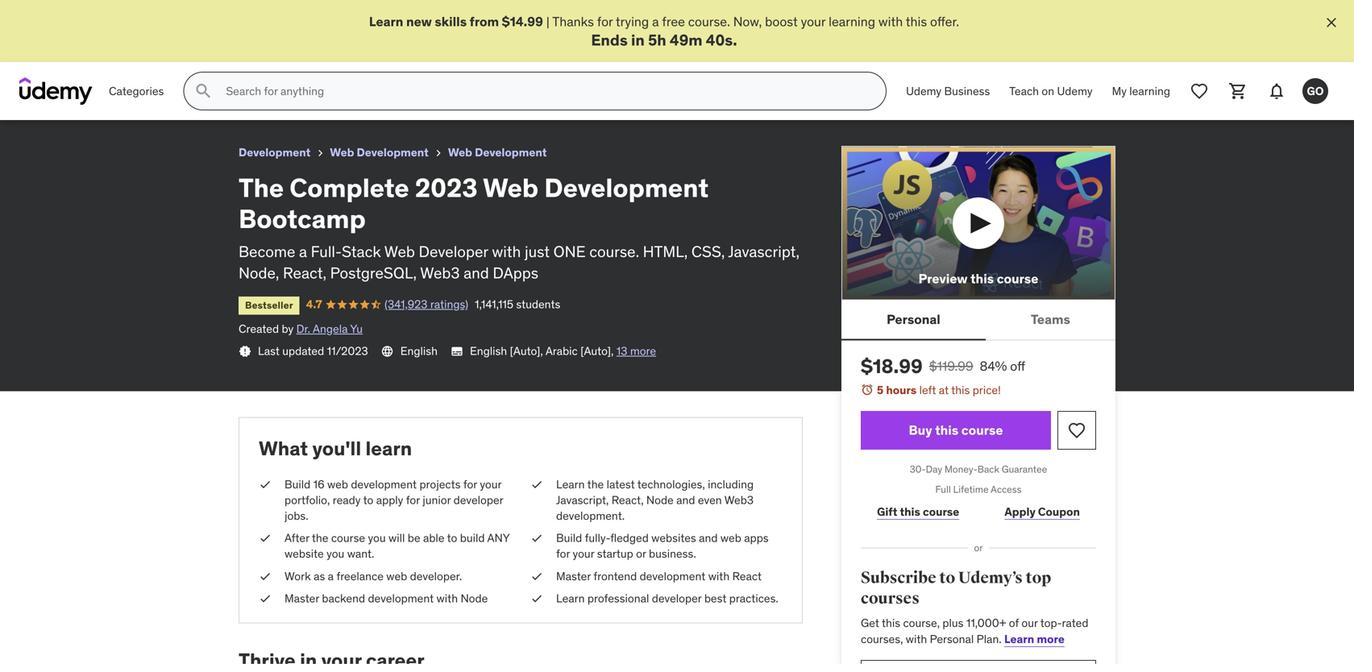 Task type: describe. For each thing, give the bounding box(es) containing it.
30-day money-back guarantee full lifetime access
[[910, 463, 1048, 496]]

get
[[861, 616, 880, 631]]

apply coupon
[[1005, 505, 1080, 519]]

2 vertical spatial a
[[328, 569, 334, 584]]

1 vertical spatial wishlist image
[[1068, 421, 1087, 440]]

course. inside learn new skills from $14.99 | thanks for trying a free course. now, boost your learning with this offer. ends in 5h 49m 40s .
[[688, 13, 730, 30]]

bestseller
[[245, 299, 293, 312]]

my
[[1112, 84, 1127, 98]]

$18.99
[[861, 354, 923, 379]]

the for learn
[[588, 477, 604, 492]]

backend
[[322, 591, 365, 606]]

latest
[[607, 477, 635, 492]]

13 more button
[[617, 343, 656, 359]]

30-
[[910, 463, 926, 476]]

categories
[[109, 84, 164, 98]]

stack
[[342, 242, 381, 261]]

personal inside "personal" button
[[887, 311, 941, 328]]

xsmall image for learn professional developer best practices.
[[531, 591, 543, 607]]

to inside after the course you will be able to build any website you want.
[[447, 531, 457, 546]]

ends
[[591, 30, 628, 50]]

course for preview this course
[[997, 270, 1039, 287]]

0 horizontal spatial you
[[327, 547, 345, 561]]

projects
[[420, 477, 461, 492]]

this for get this course, plus 11,000+ of our top-rated courses, with personal plan.
[[882, 616, 901, 631]]

as
[[314, 569, 325, 584]]

to inside build 16 web development projects for your portfolio, ready to apply for junior developer jobs.
[[363, 493, 374, 508]]

preview this course
[[919, 270, 1039, 287]]

1 web development link from the left
[[330, 143, 429, 163]]

build fully-fledged websites and web apps for your startup or business.
[[556, 531, 769, 561]]

english for english
[[401, 344, 438, 358]]

teach on udemy link
[[1000, 72, 1103, 111]]

web right 2023 on the left
[[483, 172, 539, 204]]

the complete 2023 web development bootcamp become a full-stack web developer with just one course. html, css, javascript, node, react, postgresql, web3 and dapps
[[239, 172, 800, 283]]

courses,
[[861, 632, 903, 647]]

full-
[[311, 242, 342, 261]]

javascript, inside learn the latest technologies, including javascript, react, node and even web3 development.
[[556, 493, 609, 508]]

web up postgresql,
[[384, 242, 415, 261]]

(341,923 ratings)
[[385, 297, 468, 312]]

top-
[[1041, 616, 1062, 631]]

0 vertical spatial more
[[630, 344, 656, 358]]

gift this course link
[[861, 496, 976, 529]]

for right projects
[[463, 477, 477, 492]]

apply
[[1005, 505, 1036, 519]]

react, inside learn the latest technologies, including javascript, react, node and even web3 development.
[[612, 493, 644, 508]]

any
[[487, 531, 510, 546]]

our
[[1022, 616, 1038, 631]]

alarm image
[[861, 383, 874, 396]]

11,000+
[[967, 616, 1007, 631]]

react, inside the complete 2023 web development bootcamp become a full-stack web developer with just one course. html, css, javascript, node, react, postgresql, web3 and dapps
[[283, 263, 327, 283]]

development up complete
[[357, 145, 429, 160]]

learning inside learn new skills from $14.99 | thanks for trying a free course. now, boost your learning with this offer. ends in 5h 49m 40s .
[[829, 13, 876, 30]]

what
[[259, 437, 308, 461]]

5h 49m 40s
[[648, 30, 733, 50]]

subscribe
[[861, 568, 937, 588]]

my learning link
[[1103, 72, 1180, 111]]

$119.99
[[930, 358, 974, 374]]

development link
[[239, 143, 311, 163]]

1 vertical spatial developer
[[652, 591, 702, 606]]

.
[[733, 30, 737, 50]]

1 horizontal spatial wishlist image
[[1190, 82, 1209, 101]]

courses
[[861, 589, 920, 609]]

go link
[[1297, 72, 1335, 111]]

shopping cart with 0 items image
[[1229, 82, 1248, 101]]

developer.
[[410, 569, 462, 584]]

16
[[313, 477, 325, 492]]

course for after the course you will be able to build any website you want.
[[331, 531, 365, 546]]

last
[[258, 344, 280, 358]]

submit search image
[[194, 82, 213, 101]]

xsmall image for developer.
[[259, 569, 272, 585]]

,
[[611, 344, 614, 358]]

gift this course
[[877, 505, 960, 519]]

master for master backend development with node
[[285, 591, 319, 606]]

master backend development with node
[[285, 591, 488, 606]]

node,
[[239, 263, 279, 283]]

rated
[[1062, 616, 1089, 631]]

with inside get this course, plus 11,000+ of our top-rated courses, with personal plan.
[[906, 632, 928, 647]]

this for buy this course
[[935, 422, 959, 439]]

or inside build fully-fledged websites and web apps for your startup or business.
[[636, 547, 646, 561]]

in
[[631, 30, 645, 50]]

on
[[1042, 84, 1055, 98]]

learn for learn more
[[1005, 632, 1035, 647]]

your inside build 16 web development projects for your portfolio, ready to apply for junior developer jobs.
[[480, 477, 502, 492]]

day
[[926, 463, 943, 476]]

with inside learn new skills from $14.99 | thanks for trying a free course. now, boost your learning with this offer. ends in 5h 49m 40s .
[[879, 13, 903, 30]]

web3 inside the complete 2023 web development bootcamp become a full-stack web developer with just one course. html, css, javascript, node, react, postgresql, web3 and dapps
[[420, 263, 460, 283]]

xsmall image for build fully-fledged websites and web apps for your startup or business.
[[531, 531, 543, 546]]

web inside build fully-fledged websites and web apps for your startup or business.
[[721, 531, 742, 546]]

course for gift this course
[[923, 505, 960, 519]]

notifications image
[[1268, 82, 1287, 101]]

business.
[[649, 547, 696, 561]]

1 horizontal spatial learning
[[1130, 84, 1171, 98]]

build 16 web development projects for your portfolio, ready to apply for junior developer jobs.
[[285, 477, 503, 523]]

from
[[470, 13, 499, 30]]

access
[[991, 483, 1022, 496]]

your inside learn new skills from $14.99 | thanks for trying a free course. now, boost your learning with this offer. ends in 5h 49m 40s .
[[801, 13, 826, 30]]

personal button
[[842, 300, 986, 339]]

hours
[[886, 383, 917, 397]]

work as a freelance web developer.
[[285, 569, 462, 584]]

and inside learn the latest technologies, including javascript, react, node and even web3 development.
[[677, 493, 695, 508]]

categories button
[[99, 72, 174, 111]]

fledged
[[611, 531, 649, 546]]

1 horizontal spatial or
[[974, 542, 983, 554]]

xsmall image for javascript,
[[531, 477, 543, 493]]

learn new skills from $14.99 | thanks for trying a free course. now, boost your learning with this offer. ends in 5h 49m 40s .
[[369, 13, 960, 50]]

development down search for anything text field at the top of the page
[[475, 145, 547, 160]]

84%
[[980, 358, 1007, 374]]

professional
[[588, 591, 649, 606]]

postgresql,
[[330, 263, 417, 283]]

best
[[705, 591, 727, 606]]

udemy's
[[959, 568, 1023, 588]]

to inside subscribe to udemy's top courses
[[940, 568, 956, 588]]

2 web development link from the left
[[448, 143, 547, 163]]

junior
[[423, 493, 451, 508]]

close image
[[1324, 15, 1340, 31]]

javascript, inside the complete 2023 web development bootcamp become a full-stack web developer with just one course. html, css, javascript, node, react, postgresql, web3 and dapps
[[728, 242, 800, 261]]

created by dr. angela yu
[[239, 322, 363, 336]]

fully-
[[585, 531, 611, 546]]

created
[[239, 322, 279, 336]]

business
[[945, 84, 990, 98]]

back
[[978, 463, 1000, 476]]

development for master backend development with node
[[368, 591, 434, 606]]

build for portfolio,
[[285, 477, 311, 492]]

lifetime
[[954, 483, 989, 496]]

1 udemy from the left
[[906, 84, 942, 98]]

technologies,
[[638, 477, 705, 492]]



Task type: vqa. For each thing, say whether or not it's contained in the screenshot.
the topmost course.
yes



Task type: locate. For each thing, give the bounding box(es) containing it.
1 vertical spatial learning
[[1130, 84, 1171, 98]]

course inside button
[[997, 270, 1039, 287]]

1 vertical spatial and
[[677, 493, 695, 508]]

english for english [auto], arabic [auto] , 13 more
[[470, 344, 507, 358]]

0 horizontal spatial developer
[[454, 493, 503, 508]]

1 vertical spatial a
[[299, 242, 307, 261]]

course. up 5h 49m 40s
[[688, 13, 730, 30]]

1 vertical spatial personal
[[930, 632, 974, 647]]

1 vertical spatial web3
[[725, 493, 754, 508]]

students
[[516, 297, 561, 312]]

0 vertical spatial react,
[[283, 263, 327, 283]]

0 horizontal spatial master
[[285, 591, 319, 606]]

more
[[630, 344, 656, 358], [1037, 632, 1065, 647]]

build
[[460, 531, 485, 546]]

web development for 2nd the web development link from right
[[330, 145, 429, 160]]

2 vertical spatial and
[[699, 531, 718, 546]]

11/2023
[[327, 344, 368, 358]]

0 horizontal spatial and
[[464, 263, 489, 283]]

my learning
[[1112, 84, 1171, 98]]

0 horizontal spatial course.
[[590, 242, 639, 261]]

the inside after the course you will be able to build any website you want.
[[312, 531, 329, 546]]

1 horizontal spatial web development
[[448, 145, 547, 160]]

frontend
[[594, 569, 637, 584]]

the up website
[[312, 531, 329, 546]]

2 horizontal spatial a
[[652, 13, 659, 30]]

0 horizontal spatial web
[[327, 477, 348, 492]]

and down the developer
[[464, 263, 489, 283]]

0 horizontal spatial or
[[636, 547, 646, 561]]

javascript, up development.
[[556, 493, 609, 508]]

english [auto], arabic [auto] , 13 more
[[470, 344, 656, 358]]

with inside the complete 2023 web development bootcamp become a full-stack web developer with just one course. html, css, javascript, node, react, postgresql, web3 and dapps
[[492, 242, 521, 261]]

1 horizontal spatial and
[[677, 493, 695, 508]]

master for master frontend development with react
[[556, 569, 591, 584]]

this inside learn new skills from $14.99 | thanks for trying a free course. now, boost your learning with this offer. ends in 5h 49m 40s .
[[906, 13, 927, 30]]

0 vertical spatial to
[[363, 493, 374, 508]]

0 horizontal spatial node
[[461, 591, 488, 606]]

udemy business
[[906, 84, 990, 98]]

teach on udemy
[[1010, 84, 1093, 98]]

teams button
[[986, 300, 1116, 339]]

to left "apply"
[[363, 493, 374, 508]]

a left free
[[652, 13, 659, 30]]

even
[[698, 493, 722, 508]]

udemy left business
[[906, 84, 942, 98]]

for down development.
[[556, 547, 570, 561]]

web development for 2nd the web development link
[[448, 145, 547, 160]]

node down developer.
[[461, 591, 488, 606]]

with down developer.
[[437, 591, 458, 606]]

top
[[1026, 568, 1052, 588]]

2023
[[415, 172, 478, 204]]

angela
[[313, 322, 348, 336]]

and inside the complete 2023 web development bootcamp become a full-stack web developer with just one course. html, css, javascript, node, react, postgresql, web3 and dapps
[[464, 263, 489, 283]]

xsmall image for for
[[259, 477, 272, 493]]

udemy inside "link"
[[1057, 84, 1093, 98]]

1 horizontal spatial udemy
[[1057, 84, 1093, 98]]

yu
[[350, 322, 363, 336]]

1 vertical spatial course.
[[590, 242, 639, 261]]

of
[[1009, 616, 1019, 631]]

2 vertical spatial development
[[368, 591, 434, 606]]

personal down the preview
[[887, 311, 941, 328]]

freelance
[[337, 569, 384, 584]]

1 vertical spatial the
[[312, 531, 329, 546]]

learn
[[369, 13, 404, 30], [556, 477, 585, 492], [556, 591, 585, 606], [1005, 632, 1035, 647]]

more right 13
[[630, 344, 656, 358]]

this right at
[[952, 383, 970, 397]]

developer
[[419, 242, 488, 261]]

learn
[[366, 437, 412, 461]]

1 horizontal spatial build
[[556, 531, 582, 546]]

learn for learn the latest technologies, including javascript, react, node and even web3 development.
[[556, 477, 585, 492]]

web up 2023 on the left
[[448, 145, 473, 160]]

2 horizontal spatial web
[[721, 531, 742, 546]]

this up courses,
[[882, 616, 901, 631]]

you left want.
[[327, 547, 345, 561]]

2 horizontal spatial to
[[940, 568, 956, 588]]

0 horizontal spatial react,
[[283, 263, 327, 283]]

learning right the boost
[[829, 13, 876, 30]]

1 horizontal spatial your
[[573, 547, 595, 561]]

course inside after the course you will be able to build any website you want.
[[331, 531, 365, 546]]

for
[[597, 13, 613, 30], [463, 477, 477, 492], [406, 493, 420, 508], [556, 547, 570, 561]]

1 horizontal spatial javascript,
[[728, 242, 800, 261]]

course. right one
[[590, 242, 639, 261]]

your
[[801, 13, 826, 30], [480, 477, 502, 492], [573, 547, 595, 561]]

5 hours left at this price!
[[877, 383, 1001, 397]]

react,
[[283, 263, 327, 283], [612, 493, 644, 508]]

after the course you will be able to build any website you want.
[[285, 531, 510, 561]]

0 horizontal spatial a
[[299, 242, 307, 261]]

web development link up complete
[[330, 143, 429, 163]]

web
[[327, 477, 348, 492], [721, 531, 742, 546], [386, 569, 407, 584]]

work
[[285, 569, 311, 584]]

wishlist image
[[1190, 82, 1209, 101], [1068, 421, 1087, 440]]

plus
[[943, 616, 964, 631]]

to right able
[[447, 531, 457, 546]]

1 vertical spatial to
[[447, 531, 457, 546]]

a left 'full-'
[[299, 242, 307, 261]]

1 horizontal spatial more
[[1037, 632, 1065, 647]]

course language image
[[381, 345, 394, 358]]

0 horizontal spatial web development
[[330, 145, 429, 160]]

bootcamp
[[239, 203, 366, 235]]

Search for anything text field
[[223, 78, 867, 105]]

1 vertical spatial react,
[[612, 493, 644, 508]]

your right projects
[[480, 477, 502, 492]]

this inside button
[[971, 270, 994, 287]]

or up udemy's
[[974, 542, 983, 554]]

web development up complete
[[330, 145, 429, 160]]

udemy image
[[19, 78, 93, 105]]

course down the full
[[923, 505, 960, 519]]

0 vertical spatial web
[[327, 477, 348, 492]]

0 vertical spatial a
[[652, 13, 659, 30]]

0 horizontal spatial build
[[285, 477, 311, 492]]

xsmall image for last updated 11/2023
[[239, 345, 252, 358]]

what you'll learn
[[259, 437, 412, 461]]

0 horizontal spatial to
[[363, 493, 374, 508]]

personal inside get this course, plus 11,000+ of our top-rated courses, with personal plan.
[[930, 632, 974, 647]]

ready
[[333, 493, 361, 508]]

developer down master frontend development with react
[[652, 591, 702, 606]]

xsmall image for master backend development with node
[[259, 591, 272, 607]]

startup
[[597, 547, 634, 561]]

1 horizontal spatial master
[[556, 569, 591, 584]]

node inside learn the latest technologies, including javascript, react, node and even web3 development.
[[647, 493, 674, 508]]

preview this course button
[[842, 146, 1116, 300]]

this for preview this course
[[971, 270, 994, 287]]

want.
[[347, 547, 374, 561]]

or
[[974, 542, 983, 554], [636, 547, 646, 561]]

learn for learn professional developer best practices.
[[556, 591, 585, 606]]

1 web development from the left
[[330, 145, 429, 160]]

with left offer.
[[879, 13, 903, 30]]

course up teams at the right of page
[[997, 270, 1039, 287]]

developer up the build on the left of the page
[[454, 493, 503, 508]]

learn left new
[[369, 13, 404, 30]]

this right buy
[[935, 422, 959, 439]]

english right course language image
[[401, 344, 438, 358]]

with
[[879, 13, 903, 30], [492, 242, 521, 261], [709, 569, 730, 584], [437, 591, 458, 606], [906, 632, 928, 647]]

course up want.
[[331, 531, 365, 546]]

and right websites on the bottom
[[699, 531, 718, 546]]

1 horizontal spatial web3
[[725, 493, 754, 508]]

gift
[[877, 505, 898, 519]]

web up ready
[[327, 477, 348, 492]]

web development link up 2023 on the left
[[448, 143, 547, 163]]

updated
[[282, 344, 324, 358]]

0 horizontal spatial javascript,
[[556, 493, 609, 508]]

0 horizontal spatial learning
[[829, 13, 876, 30]]

with up dapps
[[492, 242, 521, 261]]

buy this course button
[[861, 411, 1051, 450]]

this inside button
[[935, 422, 959, 439]]

a inside learn new skills from $14.99 | thanks for trying a free course. now, boost your learning with this offer. ends in 5h 49m 40s .
[[652, 13, 659, 30]]

learning right my in the right of the page
[[1130, 84, 1171, 98]]

this right the 'gift' at the right bottom
[[900, 505, 921, 519]]

this
[[906, 13, 927, 30], [971, 270, 994, 287], [952, 383, 970, 397], [935, 422, 959, 439], [900, 505, 921, 519], [882, 616, 901, 631]]

you left the will
[[368, 531, 386, 546]]

web up master backend development with node
[[386, 569, 407, 584]]

2 vertical spatial web
[[386, 569, 407, 584]]

13
[[617, 344, 628, 358]]

1 horizontal spatial node
[[647, 493, 674, 508]]

1 vertical spatial web
[[721, 531, 742, 546]]

for inside learn new skills from $14.99 | thanks for trying a free course. now, boost your learning with this offer. ends in 5h 49m 40s .
[[597, 13, 613, 30]]

offer.
[[931, 13, 960, 30]]

web development up 2023 on the left
[[448, 145, 547, 160]]

|
[[547, 13, 550, 30]]

just
[[525, 242, 550, 261]]

complete
[[290, 172, 409, 204]]

this right the preview
[[971, 270, 994, 287]]

0 vertical spatial developer
[[454, 493, 503, 508]]

1 horizontal spatial course.
[[688, 13, 730, 30]]

0 horizontal spatial your
[[480, 477, 502, 492]]

learn inside learn the latest technologies, including javascript, react, node and even web3 development.
[[556, 477, 585, 492]]

2 english from the left
[[470, 344, 507, 358]]

price!
[[973, 383, 1001, 397]]

xsmall image
[[432, 147, 445, 160], [239, 345, 252, 358], [531, 531, 543, 546], [259, 591, 272, 607], [531, 591, 543, 607]]

0 vertical spatial learning
[[829, 13, 876, 30]]

build up portfolio, on the left
[[285, 477, 311, 492]]

2 web development from the left
[[448, 145, 547, 160]]

subscribe to udemy's top courses
[[861, 568, 1052, 609]]

build inside build fully-fledged websites and web apps for your startup or business.
[[556, 531, 582, 546]]

1 vertical spatial more
[[1037, 632, 1065, 647]]

developer inside build 16 web development projects for your portfolio, ready to apply for junior developer jobs.
[[454, 493, 503, 508]]

react, down 'full-'
[[283, 263, 327, 283]]

ratings)
[[430, 297, 468, 312]]

to left udemy's
[[940, 568, 956, 588]]

web3 down the developer
[[420, 263, 460, 283]]

this inside get this course, plus 11,000+ of our top-rated courses, with personal plan.
[[882, 616, 901, 631]]

this left offer.
[[906, 13, 927, 30]]

xsmall image for be
[[259, 531, 272, 546]]

development up "apply"
[[351, 477, 417, 492]]

learn for learn new skills from $14.99 | thanks for trying a free course. now, boost your learning with this offer. ends in 5h 49m 40s .
[[369, 13, 404, 30]]

0 horizontal spatial web development link
[[330, 143, 429, 163]]

1 horizontal spatial english
[[470, 344, 507, 358]]

course
[[997, 270, 1039, 287], [962, 422, 1003, 439], [923, 505, 960, 519], [331, 531, 365, 546]]

web3 inside learn the latest technologies, including javascript, react, node and even web3 development.
[[725, 493, 754, 508]]

the inside learn the latest technologies, including javascript, react, node and even web3 development.
[[588, 477, 604, 492]]

learn inside learn new skills from $14.99 | thanks for trying a free course. now, boost your learning with this offer. ends in 5h 49m 40s .
[[369, 13, 404, 30]]

development up html,
[[544, 172, 709, 204]]

0 horizontal spatial udemy
[[906, 84, 942, 98]]

for inside build fully-fledged websites and web apps for your startup or business.
[[556, 547, 570, 561]]

closed captions image
[[451, 345, 464, 358]]

after
[[285, 531, 309, 546]]

full
[[936, 483, 951, 496]]

development
[[239, 145, 311, 160], [357, 145, 429, 160], [475, 145, 547, 160], [544, 172, 709, 204]]

0 vertical spatial web3
[[420, 263, 460, 283]]

0 vertical spatial development
[[351, 477, 417, 492]]

1 horizontal spatial you
[[368, 531, 386, 546]]

your down fully-
[[573, 547, 595, 561]]

0 vertical spatial course.
[[688, 13, 730, 30]]

plan.
[[977, 632, 1002, 647]]

for up ends at the top
[[597, 13, 613, 30]]

xsmall image
[[314, 147, 327, 160], [259, 477, 272, 493], [531, 477, 543, 493], [259, 531, 272, 546], [259, 569, 272, 585], [531, 569, 543, 585]]

now,
[[734, 13, 762, 30]]

2 horizontal spatial your
[[801, 13, 826, 30]]

become
[[239, 242, 295, 261]]

1 english from the left
[[401, 344, 438, 358]]

tab list
[[842, 300, 1116, 341]]

web3 down "including"
[[725, 493, 754, 508]]

development up 'the'
[[239, 145, 311, 160]]

1 horizontal spatial web development link
[[448, 143, 547, 163]]

0 horizontal spatial wishlist image
[[1068, 421, 1087, 440]]

personal down plus
[[930, 632, 974, 647]]

javascript, right css,
[[728, 242, 800, 261]]

4.7
[[306, 297, 322, 312]]

1 vertical spatial node
[[461, 591, 488, 606]]

web3
[[420, 263, 460, 283], [725, 493, 754, 508]]

1 vertical spatial your
[[480, 477, 502, 492]]

web up complete
[[330, 145, 354, 160]]

learn up development.
[[556, 477, 585, 492]]

guarantee
[[1002, 463, 1048, 476]]

master left frontend on the bottom
[[556, 569, 591, 584]]

web development
[[330, 145, 429, 160], [448, 145, 547, 160]]

development
[[351, 477, 417, 492], [640, 569, 706, 584], [368, 591, 434, 606]]

with down course,
[[906, 632, 928, 647]]

build left fully-
[[556, 531, 582, 546]]

or down fledged
[[636, 547, 646, 561]]

0 vertical spatial personal
[[887, 311, 941, 328]]

1 horizontal spatial web
[[386, 569, 407, 584]]

and down technologies,
[[677, 493, 695, 508]]

0 horizontal spatial web3
[[420, 263, 460, 283]]

course.
[[688, 13, 730, 30], [590, 242, 639, 261]]

portfolio,
[[285, 493, 330, 508]]

0 horizontal spatial the
[[312, 531, 329, 546]]

0 vertical spatial javascript,
[[728, 242, 800, 261]]

development for master frontend development with react
[[640, 569, 706, 584]]

buy
[[909, 422, 933, 439]]

web inside build 16 web development projects for your portfolio, ready to apply for junior developer jobs.
[[327, 477, 348, 492]]

course,
[[903, 616, 940, 631]]

5
[[877, 383, 884, 397]]

2 vertical spatial your
[[573, 547, 595, 561]]

0 vertical spatial and
[[464, 263, 489, 283]]

$14.99
[[502, 13, 543, 30]]

development down work as a freelance web developer.
[[368, 591, 434, 606]]

1 vertical spatial build
[[556, 531, 582, 546]]

2 udemy from the left
[[1057, 84, 1093, 98]]

tab list containing personal
[[842, 300, 1116, 341]]

learn left professional
[[556, 591, 585, 606]]

development inside build 16 web development projects for your portfolio, ready to apply for junior developer jobs.
[[351, 477, 417, 492]]

0 vertical spatial your
[[801, 13, 826, 30]]

buy this course
[[909, 422, 1003, 439]]

development down business.
[[640, 569, 706, 584]]

2 vertical spatial to
[[940, 568, 956, 588]]

your inside build fully-fledged websites and web apps for your startup or business.
[[573, 547, 595, 561]]

0 vertical spatial master
[[556, 569, 591, 584]]

1 horizontal spatial the
[[588, 477, 604, 492]]

1 horizontal spatial react,
[[612, 493, 644, 508]]

react, down latest
[[612, 493, 644, 508]]

1 vertical spatial you
[[327, 547, 345, 561]]

this for gift this course
[[900, 505, 921, 519]]

javascript,
[[728, 242, 800, 261], [556, 493, 609, 508]]

build for for
[[556, 531, 582, 546]]

course inside button
[[962, 422, 1003, 439]]

websites
[[652, 531, 696, 546]]

1 horizontal spatial a
[[328, 569, 334, 584]]

the left latest
[[588, 477, 604, 492]]

0 vertical spatial wishlist image
[[1190, 82, 1209, 101]]

0 horizontal spatial english
[[401, 344, 438, 358]]

node down technologies,
[[647, 493, 674, 508]]

english right closed captions image
[[470, 344, 507, 358]]

0 horizontal spatial more
[[630, 344, 656, 358]]

master down work
[[285, 591, 319, 606]]

course for buy this course
[[962, 422, 1003, 439]]

1 horizontal spatial developer
[[652, 591, 702, 606]]

learn more link
[[1005, 632, 1065, 647]]

the for after
[[312, 531, 329, 546]]

preview
[[919, 270, 968, 287]]

learn the latest technologies, including javascript, react, node and even web3 development.
[[556, 477, 754, 523]]

2 horizontal spatial and
[[699, 531, 718, 546]]

a inside the complete 2023 web development bootcamp become a full-stack web developer with just one course. html, css, javascript, node, react, postgresql, web3 and dapps
[[299, 242, 307, 261]]

1 vertical spatial master
[[285, 591, 319, 606]]

with up the best
[[709, 569, 730, 584]]

teach
[[1010, 84, 1039, 98]]

web left apps
[[721, 531, 742, 546]]

1 horizontal spatial to
[[447, 531, 457, 546]]

course up the back
[[962, 422, 1003, 439]]

learn down of
[[1005, 632, 1035, 647]]

will
[[389, 531, 405, 546]]

build inside build 16 web development projects for your portfolio, ready to apply for junior developer jobs.
[[285, 477, 311, 492]]

0 vertical spatial you
[[368, 531, 386, 546]]

your right the boost
[[801, 13, 826, 30]]

(341,923
[[385, 297, 428, 312]]

course. inside the complete 2023 web development bootcamp become a full-stack web developer with just one course. html, css, javascript, node, react, postgresql, web3 and dapps
[[590, 242, 639, 261]]

for right "apply"
[[406, 493, 420, 508]]

dr. angela yu link
[[296, 322, 363, 336]]

a right as
[[328, 569, 334, 584]]

coupon
[[1038, 505, 1080, 519]]

website
[[285, 547, 324, 561]]

more down top- on the right of the page
[[1037, 632, 1065, 647]]

[auto]
[[581, 344, 611, 358]]

last updated 11/2023
[[258, 344, 368, 358]]

udemy right on
[[1057, 84, 1093, 98]]

1 vertical spatial development
[[640, 569, 706, 584]]

0 vertical spatial build
[[285, 477, 311, 492]]

1 vertical spatial javascript,
[[556, 493, 609, 508]]

development inside the complete 2023 web development bootcamp become a full-stack web developer with just one course. html, css, javascript, node, react, postgresql, web3 and dapps
[[544, 172, 709, 204]]

0 vertical spatial the
[[588, 477, 604, 492]]

and inside build fully-fledged websites and web apps for your startup or business.
[[699, 531, 718, 546]]

0 vertical spatial node
[[647, 493, 674, 508]]



